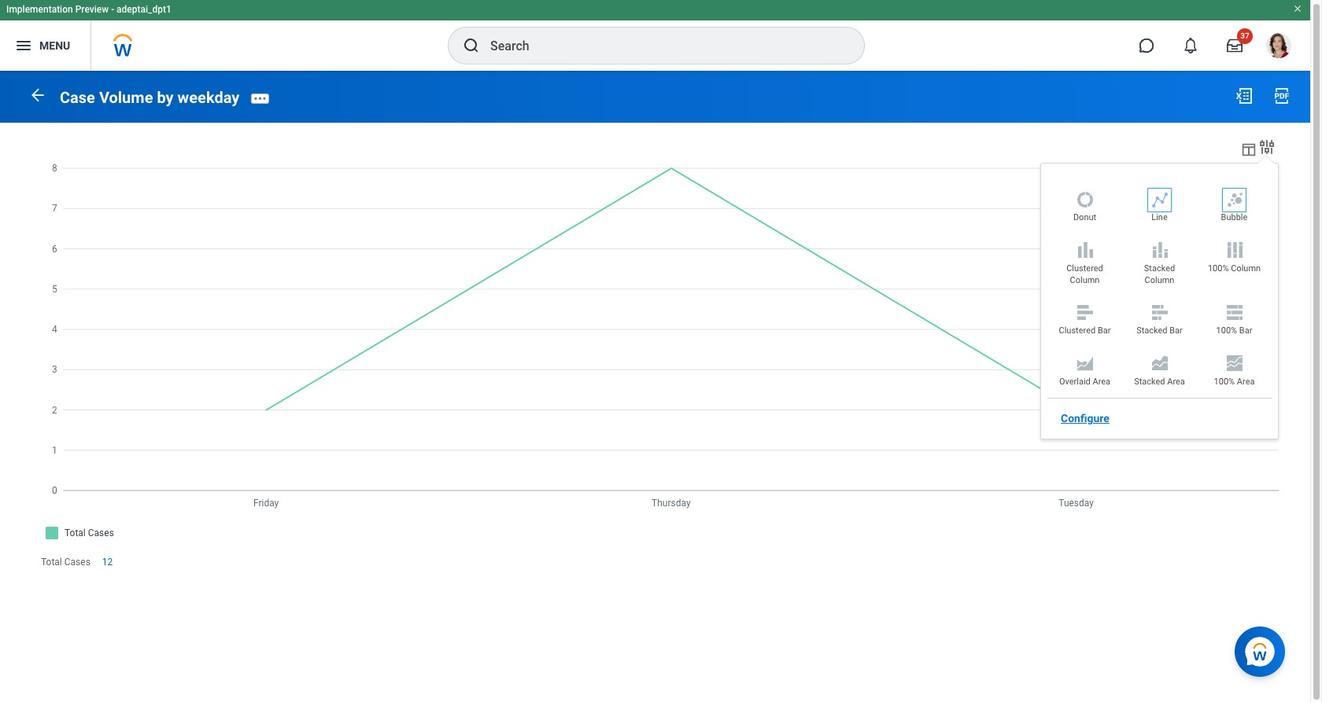 Task type: describe. For each thing, give the bounding box(es) containing it.
stacked area image
[[1150, 354, 1169, 373]]

clustered column button
[[1051, 241, 1118, 291]]

stacked area button
[[1126, 354, 1193, 392]]

100% area
[[1214, 377, 1255, 387]]

column for 100% column
[[1231, 264, 1261, 274]]

line
[[1151, 213, 1168, 223]]

stacked for stacked area
[[1134, 377, 1165, 387]]

previous page image
[[28, 86, 47, 105]]

total cases
[[41, 557, 90, 568]]

Search Workday  search field
[[490, 28, 832, 63]]

configure
[[1061, 413, 1109, 425]]

clustered column image
[[1075, 241, 1094, 260]]

by
[[157, 88, 174, 107]]

area for overlaid area
[[1093, 377, 1110, 387]]

column for clustered column
[[1070, 275, 1100, 285]]

case volume by weekday main content
[[0, 71, 1310, 602]]

100% column image
[[1225, 241, 1244, 260]]

column for stacked column
[[1145, 275, 1174, 285]]

bar for 100% bar
[[1239, 326, 1252, 336]]

stacked for stacked column
[[1144, 264, 1175, 274]]

100% for 100% column
[[1208, 264, 1229, 274]]

stacked column
[[1144, 264, 1175, 285]]

stacked for stacked bar
[[1136, 326, 1167, 336]]

close environment banner image
[[1293, 4, 1302, 13]]

export to excel image
[[1235, 87, 1254, 105]]

volume
[[99, 88, 153, 107]]

case volume by weekday - table image
[[1240, 141, 1258, 158]]

adeptai_dpt1
[[117, 4, 171, 15]]

37 button
[[1217, 28, 1253, 63]]

menu banner
[[0, 0, 1310, 71]]

clustered for column
[[1066, 264, 1103, 274]]

donut image
[[1075, 190, 1094, 209]]

100% bar
[[1216, 326, 1252, 336]]

bubble button
[[1201, 190, 1268, 228]]

case
[[60, 88, 95, 107]]

100% column button
[[1201, 241, 1268, 279]]

donut button
[[1051, 190, 1118, 228]]

overlaid area button
[[1051, 354, 1118, 392]]

100% bar image
[[1225, 303, 1244, 322]]

line button
[[1126, 190, 1193, 228]]

weekday
[[178, 88, 239, 107]]

search image
[[462, 36, 481, 55]]

clustered bar
[[1059, 326, 1111, 336]]

stacked bar button
[[1126, 303, 1193, 341]]

workday assistant region
[[1235, 621, 1291, 678]]

clustered for bar
[[1059, 326, 1096, 336]]

37
[[1240, 31, 1249, 40]]



Task type: locate. For each thing, give the bounding box(es) containing it.
bar inside button
[[1098, 326, 1111, 336]]

profile logan mcneil image
[[1266, 33, 1291, 61]]

stacked down stacked column icon
[[1144, 264, 1175, 274]]

stacked down stacked bar icon
[[1136, 326, 1167, 336]]

1 horizontal spatial column
[[1145, 275, 1174, 285]]

100% for 100% bar
[[1216, 326, 1237, 336]]

clustered
[[1066, 264, 1103, 274], [1059, 326, 1096, 336]]

2 horizontal spatial column
[[1231, 264, 1261, 274]]

12
[[102, 557, 113, 568]]

stacked bar image
[[1150, 303, 1169, 322]]

bubble
[[1221, 213, 1248, 223]]

100% for 100% area
[[1214, 377, 1235, 387]]

stacked column button
[[1126, 241, 1193, 291]]

-
[[111, 4, 114, 15]]

notifications large image
[[1183, 38, 1199, 54]]

1 vertical spatial clustered
[[1059, 326, 1096, 336]]

100% down 100% column icon
[[1208, 264, 1229, 274]]

1 area from the left
[[1093, 377, 1110, 387]]

donut
[[1073, 213, 1096, 223]]

area down stacked area 'image'
[[1167, 377, 1185, 387]]

2 bar from the left
[[1170, 326, 1183, 336]]

preview
[[75, 4, 109, 15]]

cases
[[64, 557, 90, 568]]

total
[[41, 557, 62, 568]]

1 vertical spatial 100%
[[1216, 326, 1237, 336]]

bar up stacked area button
[[1170, 326, 1183, 336]]

clustered bar image
[[1075, 303, 1094, 322]]

overlaid area
[[1059, 377, 1110, 387]]

bubble image
[[1225, 190, 1244, 209]]

bar
[[1098, 326, 1111, 336], [1170, 326, 1183, 336], [1239, 326, 1252, 336]]

100% down 100% area icon
[[1214, 377, 1235, 387]]

column down stacked column icon
[[1145, 275, 1174, 285]]

implementation
[[6, 4, 73, 15]]

stacked down stacked area 'image'
[[1134, 377, 1165, 387]]

0 vertical spatial stacked
[[1144, 264, 1175, 274]]

bar down the 100% bar 'image'
[[1239, 326, 1252, 336]]

menu button
[[0, 20, 91, 71]]

1 horizontal spatial area
[[1167, 377, 1185, 387]]

3 bar from the left
[[1239, 326, 1252, 336]]

implementation preview -   adeptai_dpt1
[[6, 4, 171, 15]]

column down clustered column image
[[1070, 275, 1100, 285]]

area inside 100% area button
[[1237, 377, 1255, 387]]

2 horizontal spatial area
[[1237, 377, 1255, 387]]

100% down the 100% bar 'image'
[[1216, 326, 1237, 336]]

100% bar button
[[1201, 303, 1268, 341]]

area inside "overlaid area" button
[[1093, 377, 1110, 387]]

0 horizontal spatial area
[[1093, 377, 1110, 387]]

2 vertical spatial 100%
[[1214, 377, 1235, 387]]

bar for clustered bar
[[1098, 326, 1111, 336]]

3 area from the left
[[1237, 377, 1255, 387]]

0 horizontal spatial column
[[1070, 275, 1100, 285]]

2 horizontal spatial bar
[[1239, 326, 1252, 336]]

clustered down clustered bar icon
[[1059, 326, 1096, 336]]

case volume by weekday
[[60, 88, 239, 107]]

1 vertical spatial stacked
[[1136, 326, 1167, 336]]

clustered inside button
[[1066, 264, 1103, 274]]

configure button
[[1055, 407, 1116, 431]]

stacked area
[[1134, 377, 1185, 387]]

area for stacked area
[[1167, 377, 1185, 387]]

stacked
[[1144, 264, 1175, 274], [1136, 326, 1167, 336], [1134, 377, 1165, 387]]

bar up "overlaid area" button
[[1098, 326, 1111, 336]]

menu
[[39, 39, 70, 52]]

clustered inside button
[[1059, 326, 1096, 336]]

area
[[1093, 377, 1110, 387], [1167, 377, 1185, 387], [1237, 377, 1255, 387]]

2 area from the left
[[1167, 377, 1185, 387]]

overlaid
[[1059, 377, 1091, 387]]

justify image
[[14, 36, 33, 55]]

1 horizontal spatial bar
[[1170, 326, 1183, 336]]

view printable version (pdf) image
[[1272, 87, 1291, 105]]

0 horizontal spatial bar
[[1098, 326, 1111, 336]]

100% column
[[1208, 264, 1261, 274]]

1 bar from the left
[[1098, 326, 1111, 336]]

0 vertical spatial clustered
[[1066, 264, 1103, 274]]

2 vertical spatial stacked
[[1134, 377, 1165, 387]]

area down 100% area icon
[[1237, 377, 1255, 387]]

area inside stacked area button
[[1167, 377, 1185, 387]]

100%
[[1208, 264, 1229, 274], [1216, 326, 1237, 336], [1214, 377, 1235, 387]]

clustered bar button
[[1051, 303, 1118, 341]]

100% area button
[[1201, 354, 1268, 392]]

overlaid area image
[[1075, 354, 1094, 373]]

clustered column
[[1066, 264, 1103, 285]]

inbox large image
[[1227, 38, 1243, 54]]

stacked bar
[[1136, 326, 1183, 336]]

line image
[[1150, 190, 1169, 209]]

case volume by weekday link
[[60, 88, 239, 107]]

configure and view chart data image
[[1258, 137, 1276, 156]]

0 vertical spatial 100%
[[1208, 264, 1229, 274]]

clustered down clustered column image
[[1066, 264, 1103, 274]]

12 button
[[102, 556, 115, 569]]

stacked column image
[[1150, 241, 1169, 260]]

column inside stacked column
[[1145, 275, 1174, 285]]

column inside clustered column
[[1070, 275, 1100, 285]]

column
[[1231, 264, 1261, 274], [1070, 275, 1100, 285], [1145, 275, 1174, 285]]

area for 100% area
[[1237, 377, 1255, 387]]

100% area image
[[1225, 354, 1244, 373]]

area down overlaid area image
[[1093, 377, 1110, 387]]

bar for stacked bar
[[1170, 326, 1183, 336]]

column down 100% column icon
[[1231, 264, 1261, 274]]



Task type: vqa. For each thing, say whether or not it's contained in the screenshot.
Go to Team Calendar Button
no



